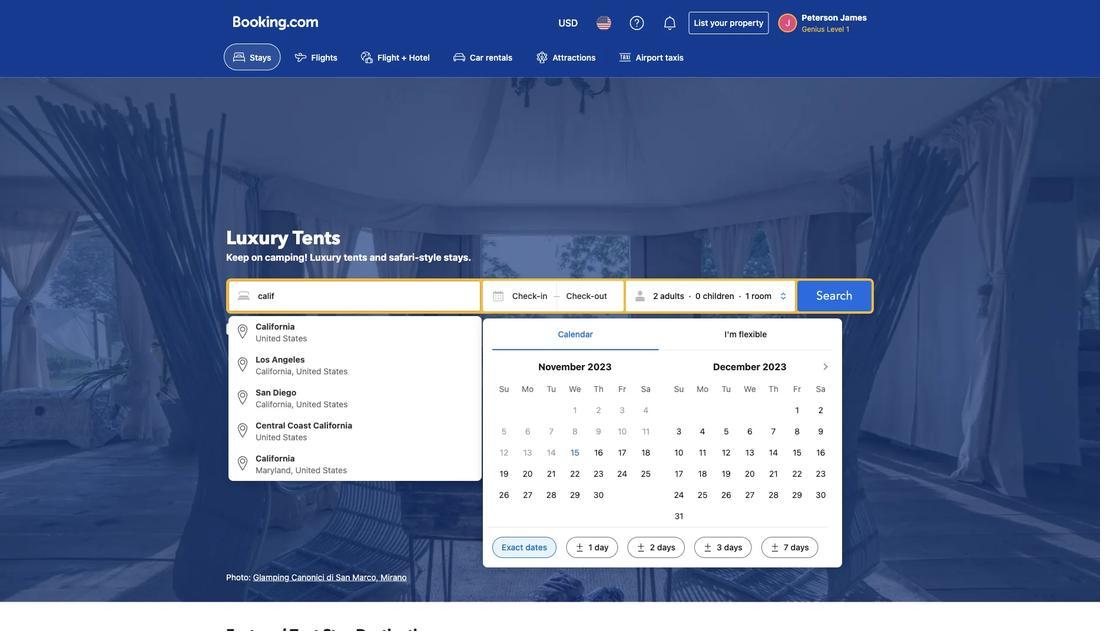 Task type: vqa. For each thing, say whether or not it's contained in the screenshot.
the bottom California, United
yes



Task type: locate. For each thing, give the bounding box(es) containing it.
6 up 13 november 2023 option
[[525, 427, 530, 436]]

4 for 4 checkbox at the right bottom of page
[[700, 427, 705, 436]]

1 horizontal spatial 19
[[722, 469, 731, 479]]

option
[[229, 316, 482, 349], [229, 349, 482, 382], [229, 382, 482, 415], [229, 415, 482, 448], [229, 448, 482, 481]]

0 horizontal spatial svg image
[[492, 290, 504, 302]]

26 November 2023 checkbox
[[499, 490, 509, 500]]

rentals
[[486, 52, 513, 62]]

9
[[596, 427, 601, 436], [818, 427, 823, 436]]

2 28 from the left
[[769, 490, 779, 500]]

2 tu from the left
[[722, 384, 731, 394]]

16 December 2023 checkbox
[[816, 448, 825, 458]]

22
[[570, 469, 580, 479], [792, 469, 802, 479]]

0 vertical spatial 11
[[642, 427, 650, 436]]

24 down 17 november 2023 option
[[617, 469, 627, 479]]

22 for "22" option at the bottom of page
[[570, 469, 580, 479]]

17 up 24 checkbox
[[675, 469, 683, 479]]

16 down 9 checkbox
[[594, 448, 603, 458]]

i'm inside button
[[725, 330, 737, 339]]

0 horizontal spatial 27
[[523, 490, 532, 500]]

0 horizontal spatial 4
[[643, 406, 649, 415]]

18 for 18 december 2023 checkbox
[[698, 469, 707, 479]]

0 vertical spatial 4
[[643, 406, 649, 415]]

6 for 6 checkbox
[[525, 427, 530, 436]]

1 horizontal spatial 20
[[745, 469, 755, 479]]

2
[[653, 291, 658, 301], [596, 406, 601, 415], [818, 406, 823, 415], [650, 543, 655, 552]]

11 down 4 checkbox at the right bottom of page
[[699, 448, 706, 458]]

california for california maryland, united states
[[256, 454, 295, 463]]

7 for '7 november 2023' option at the bottom
[[549, 427, 554, 436]]

tab list
[[492, 318, 833, 350]]

2 days from the left
[[724, 543, 742, 552]]

united down central
[[256, 432, 281, 442]]

2 check- from the left
[[566, 291, 594, 301]]

1 option from the top
[[229, 316, 482, 349]]

25 November 2023 checkbox
[[641, 469, 651, 479]]

san diego california, united states
[[256, 388, 348, 409]]

check-out
[[566, 291, 607, 301]]

3 up '10' option at right
[[676, 427, 682, 436]]

california, united
[[256, 366, 321, 376], [256, 399, 321, 409]]

0 vertical spatial 10
[[618, 427, 627, 436]]

26 for "26 december 2023" checkbox on the bottom
[[721, 490, 731, 500]]

i'm left flexible
[[725, 330, 737, 339]]

0 horizontal spatial 16
[[594, 448, 603, 458]]

23 December 2023 checkbox
[[816, 469, 826, 479]]

3 option from the top
[[229, 382, 482, 415]]

11 down 4 november 2023 option
[[642, 427, 650, 436]]

1
[[846, 25, 849, 33], [745, 291, 749, 301], [573, 406, 577, 415], [795, 406, 799, 415], [589, 543, 592, 552]]

0 horizontal spatial 25
[[641, 469, 651, 479]]

21 for 21 december 2023 option
[[769, 469, 778, 479]]

fr up 3 checkbox
[[618, 384, 626, 394]]

0 vertical spatial california
[[256, 322, 295, 331]]

1 vertical spatial 18
[[698, 469, 707, 479]]

27 down 20 option on the left of the page
[[523, 490, 532, 500]]

0 vertical spatial 3
[[620, 406, 625, 415]]

1 14 from the left
[[547, 448, 556, 458]]

stays.
[[444, 252, 471, 263]]

0 horizontal spatial i'm
[[243, 324, 254, 334]]

option containing san diego
[[229, 382, 482, 415]]

states
[[283, 334, 307, 343], [323, 366, 348, 376], [323, 399, 348, 409], [283, 432, 307, 442], [323, 465, 347, 475]]

1 check- from the left
[[512, 291, 540, 301]]

24 up "31"
[[674, 490, 684, 500]]

days down "31"
[[657, 543, 675, 552]]

23 down 16 december 2023 option
[[816, 469, 826, 479]]

svg image right in
[[566, 290, 578, 302]]

21 up 28 option at the bottom right of the page
[[769, 469, 778, 479]]

glamping canonici di san marco, mirano link
[[253, 572, 407, 582]]

1 horizontal spatial 15
[[793, 448, 802, 458]]

20 for 20 option on the left of the page
[[523, 469, 533, 479]]

· left 0
[[689, 291, 691, 301]]

di
[[327, 572, 334, 582]]

1 horizontal spatial we
[[744, 384, 756, 394]]

5 for 5 december 2023 checkbox in the right bottom of the page
[[724, 427, 729, 436]]

2 November 2023 checkbox
[[596, 406, 601, 415]]

days for 2 days
[[657, 543, 675, 552]]

0 horizontal spatial 11
[[642, 427, 650, 436]]

1 horizontal spatial 2023
[[763, 361, 787, 373]]

th for november 2023
[[594, 384, 604, 394]]

0 vertical spatial 17
[[618, 448, 626, 458]]

15 up 22 december 2023 checkbox
[[793, 448, 802, 458]]

19 up "26 december 2023" checkbox on the bottom
[[722, 469, 731, 479]]

1 horizontal spatial 17
[[675, 469, 683, 479]]

1 9 from the left
[[596, 427, 601, 436]]

2023 for november 2023
[[588, 361, 612, 373]]

0 horizontal spatial 2023
[[588, 361, 612, 373]]

0 vertical spatial 25
[[641, 469, 651, 479]]

15
[[571, 448, 579, 458], [793, 448, 802, 458]]

0 horizontal spatial december 2023 element
[[492, 379, 658, 506]]

stays link
[[224, 44, 281, 70]]

14 November 2023 checkbox
[[547, 448, 556, 458]]

1 horizontal spatial 10
[[675, 448, 683, 458]]

0 vertical spatial 24
[[617, 469, 627, 479]]

2 19 from the left
[[722, 469, 731, 479]]

8 November 2023 checkbox
[[572, 427, 578, 436]]

5 up 12 option on the left of page
[[502, 427, 507, 436]]

fr
[[618, 384, 626, 394], [793, 384, 801, 394]]

11 for "11" checkbox
[[699, 448, 706, 458]]

5 up "12" checkbox on the bottom
[[724, 427, 729, 436]]

12 down 5 december 2023 checkbox in the right bottom of the page
[[722, 448, 731, 458]]

mo up 4 checkbox at the right bottom of page
[[697, 384, 709, 394]]

california inside the california united states
[[256, 322, 295, 331]]

none search field containing search
[[226, 278, 874, 568]]

18 down "11" checkbox
[[698, 469, 707, 479]]

th down december 2023 at the right bottom of the page
[[769, 384, 779, 394]]

1 horizontal spatial 26
[[721, 490, 731, 500]]

san right di
[[336, 572, 350, 582]]

13 for 13 november 2023 option
[[523, 448, 532, 458]]

4 up 11 november 2023 option
[[643, 406, 649, 415]]

tu
[[547, 384, 556, 394], [722, 384, 731, 394]]

1 · from the left
[[689, 291, 691, 301]]

22 for 22 december 2023 checkbox
[[792, 469, 802, 479]]

21
[[547, 469, 556, 479], [769, 469, 778, 479]]

1 horizontal spatial su
[[674, 384, 684, 394]]

2 22 from the left
[[792, 469, 802, 479]]

22 December 2023 checkbox
[[792, 469, 802, 479]]

1 mo from the left
[[522, 384, 534, 394]]

su up 5 november 2023 checkbox
[[499, 384, 509, 394]]

luxury up on
[[226, 225, 288, 251]]

2 16 from the left
[[816, 448, 825, 458]]

1 horizontal spatial 28
[[769, 490, 779, 500]]

25 down 18 november 2023 option on the bottom right of page
[[641, 469, 651, 479]]

0 horizontal spatial 6
[[525, 427, 530, 436]]

0 horizontal spatial 9
[[596, 427, 601, 436]]

2 su from the left
[[674, 384, 684, 394]]

1 vertical spatial +
[[588, 283, 593, 292]]

28 November 2023 checkbox
[[546, 490, 556, 500]]

12 down 5 november 2023 checkbox
[[500, 448, 508, 458]]

2 20 from the left
[[745, 469, 755, 479]]

4 up "11" checkbox
[[700, 427, 705, 436]]

1 december 2023 element from the left
[[492, 379, 658, 506]]

california for california united states
[[256, 322, 295, 331]]

30 down 23 checkbox on the right bottom of page
[[594, 490, 604, 500]]

1 horizontal spatial tu
[[722, 384, 731, 394]]

mo for november
[[522, 384, 534, 394]]

1 horizontal spatial 13
[[746, 448, 754, 458]]

3 down "26 december 2023" checkbox on the bottom
[[717, 543, 722, 552]]

states up angeles
[[283, 334, 307, 343]]

2 13 from the left
[[746, 448, 754, 458]]

27 December 2023 checkbox
[[745, 490, 755, 500]]

3 days from the left
[[791, 543, 809, 552]]

1 horizontal spatial 7
[[771, 427, 776, 436]]

1 19 from the left
[[500, 469, 509, 479]]

29 December 2023 checkbox
[[792, 490, 802, 500]]

0 horizontal spatial fr
[[618, 384, 626, 394]]

su for november 2023
[[499, 384, 509, 394]]

2 sa from the left
[[816, 384, 826, 394]]

0 horizontal spatial 28
[[546, 490, 556, 500]]

diego
[[273, 388, 296, 397]]

2 december 2023 element from the left
[[667, 379, 833, 527]]

·
[[689, 291, 691, 301], [739, 291, 741, 301]]

canonici
[[291, 572, 324, 582]]

check- for in
[[512, 291, 540, 301]]

0 horizontal spatial 15
[[571, 448, 579, 458]]

1 30 from the left
[[594, 490, 604, 500]]

2 option from the top
[[229, 349, 482, 382]]

1 sa from the left
[[641, 384, 651, 394]]

su for december 2023
[[674, 384, 684, 394]]

+ left hotel
[[402, 52, 407, 62]]

2 · from the left
[[739, 291, 741, 301]]

san left the diego on the left of page
[[256, 388, 271, 397]]

1 tu from the left
[[547, 384, 556, 394]]

23 for 23 checkbox on the right bottom of page
[[594, 469, 604, 479]]

2 united from the top
[[256, 432, 281, 442]]

18
[[641, 448, 650, 458], [698, 469, 707, 479]]

10 for '10' "option"
[[618, 427, 627, 436]]

california, united down the diego on the left of page
[[256, 399, 321, 409]]

12 November 2023 checkbox
[[500, 448, 508, 458]]

15 up "22" option at the bottom of page
[[571, 448, 579, 458]]

7 right 3 days
[[784, 543, 789, 552]]

1 inside peterson james genius level 1
[[846, 25, 849, 33]]

+
[[402, 52, 407, 62], [588, 283, 593, 292]]

svg image for check-out
[[566, 290, 578, 302]]

19
[[500, 469, 509, 479], [722, 469, 731, 479]]

1 th from the left
[[594, 384, 604, 394]]

we up 1 option
[[569, 384, 581, 394]]

0 horizontal spatial th
[[594, 384, 604, 394]]

1 svg image from the left
[[492, 290, 504, 302]]

6 November 2023 checkbox
[[525, 427, 530, 436]]

0 horizontal spatial 10
[[618, 427, 627, 436]]

california up los at the bottom left of the page
[[256, 322, 295, 331]]

out
[[594, 291, 607, 301]]

1 left room
[[745, 291, 749, 301]]

5 for 5 november 2023 checkbox
[[502, 427, 507, 436]]

1 horizontal spatial 30
[[816, 490, 826, 500]]

states up the 'central coast california united states'
[[323, 399, 348, 409]]

9 up 16 checkbox
[[596, 427, 601, 436]]

1 12 from the left
[[500, 448, 508, 458]]

0 horizontal spatial 12
[[500, 448, 508, 458]]

29 down "22" option at the bottom of page
[[570, 490, 580, 500]]

2 26 from the left
[[721, 490, 731, 500]]

0 vertical spatial san
[[256, 388, 271, 397]]

1 horizontal spatial 21
[[769, 469, 778, 479]]

marco,
[[352, 572, 378, 582]]

1 horizontal spatial 29
[[792, 490, 802, 500]]

30 December 2023 checkbox
[[816, 490, 826, 500]]

th
[[594, 384, 604, 394], [769, 384, 779, 394]]

united
[[256, 334, 281, 343], [256, 432, 281, 442]]

for
[[291, 324, 302, 334]]

1 29 from the left
[[570, 490, 580, 500]]

7 for 7 december 2023 'checkbox'
[[771, 427, 776, 436]]

1 2023 from the left
[[588, 361, 612, 373]]

2 12 from the left
[[722, 448, 731, 458]]

i'm for i'm flexible
[[725, 330, 737, 339]]

peterson james genius level 1
[[802, 13, 867, 33]]

10
[[618, 427, 627, 436], [675, 448, 683, 458]]

1 28 from the left
[[546, 490, 556, 500]]

united up los at the bottom left of the page
[[256, 334, 281, 343]]

9 up 16 december 2023 option
[[818, 427, 823, 436]]

28 for 28 option at the bottom right of the page
[[769, 490, 779, 500]]

15 December 2023 checkbox
[[793, 448, 802, 458]]

1 26 from the left
[[499, 490, 509, 500]]

states down coast at the left
[[283, 432, 307, 442]]

7
[[549, 427, 554, 436], [771, 427, 776, 436], [784, 543, 789, 552]]

0 horizontal spatial 17
[[618, 448, 626, 458]]

1 horizontal spatial 14
[[769, 448, 778, 458]]

7 up "14 november 2023" checkbox
[[549, 427, 554, 436]]

1 horizontal spatial 16
[[816, 448, 825, 458]]

30 down the 23 option
[[816, 490, 826, 500]]

26 down 19 checkbox
[[721, 490, 731, 500]]

1 23 from the left
[[594, 469, 604, 479]]

1 horizontal spatial th
[[769, 384, 779, 394]]

1 horizontal spatial 3
[[676, 427, 682, 436]]

28 down 21 december 2023 option
[[769, 490, 779, 500]]

12 for 12 option on the left of page
[[500, 448, 508, 458]]

16 down 9 option
[[816, 448, 825, 458]]

11
[[642, 427, 650, 436], [699, 448, 706, 458]]

2 horizontal spatial days
[[791, 543, 809, 552]]

1 15 from the left
[[571, 448, 579, 458]]

18 down 11 november 2023 option
[[641, 448, 650, 458]]

1 su from the left
[[499, 384, 509, 394]]

1 horizontal spatial days
[[724, 543, 742, 552]]

13 down 6 december 2023 "option"
[[746, 448, 754, 458]]

17 December 2023 checkbox
[[675, 469, 683, 479]]

we for december
[[744, 384, 756, 394]]

sa up 4 november 2023 option
[[641, 384, 651, 394]]

1 vertical spatial 11
[[699, 448, 706, 458]]

1 day
[[589, 543, 609, 552]]

0 horizontal spatial 20
[[523, 469, 533, 479]]

2 th from the left
[[769, 384, 779, 394]]

0 horizontal spatial 5
[[502, 427, 507, 436]]

level
[[827, 25, 844, 33]]

1 days from the left
[[657, 543, 675, 552]]

2 15 from the left
[[793, 448, 802, 458]]

luxury down tents
[[310, 252, 341, 263]]

1 December 2023 checkbox
[[795, 406, 799, 415]]

0 horizontal spatial mo
[[522, 384, 534, 394]]

1 california, united from the top
[[256, 366, 321, 376]]

su up 3 december 2023 checkbox
[[674, 384, 684, 394]]

2 6 from the left
[[747, 427, 753, 436]]

0 horizontal spatial 23
[[594, 469, 604, 479]]

3 up '10' "option"
[[620, 406, 625, 415]]

2 california, united from the top
[[256, 399, 321, 409]]

usd
[[558, 17, 578, 29]]

0 horizontal spatial su
[[499, 384, 509, 394]]

1 22 from the left
[[570, 469, 580, 479]]

mo up 6 checkbox
[[522, 384, 534, 394]]

2 30 from the left
[[816, 490, 826, 500]]

1 right level
[[846, 25, 849, 33]]

0 horizontal spatial 22
[[570, 469, 580, 479]]

2 vertical spatial california
[[256, 454, 295, 463]]

1 horizontal spatial check-
[[566, 291, 594, 301]]

we down december 2023 at the right bottom of the page
[[744, 384, 756, 394]]

1 horizontal spatial fr
[[793, 384, 801, 394]]

1 horizontal spatial 5
[[724, 427, 729, 436]]

1 vertical spatial california, united
[[256, 399, 321, 409]]

2 fr from the left
[[793, 384, 801, 394]]

mirano
[[381, 572, 407, 582]]

los
[[256, 355, 270, 364]]

1 6 from the left
[[525, 427, 530, 436]]

1 vertical spatial san
[[336, 572, 350, 582]]

0 horizontal spatial 13
[[523, 448, 532, 458]]

i'm
[[243, 324, 254, 334], [725, 330, 737, 339]]

25
[[641, 469, 651, 479], [698, 490, 708, 500]]

1 horizontal spatial 12
[[722, 448, 731, 458]]

1 horizontal spatial 22
[[792, 469, 802, 479]]

4 option from the top
[[229, 415, 482, 448]]

2 5 from the left
[[724, 427, 729, 436]]

2 December 2023 checkbox
[[818, 406, 823, 415]]

27
[[523, 490, 532, 500], [745, 490, 755, 500]]

1 vertical spatial luxury
[[310, 252, 341, 263]]

24 November 2023 checkbox
[[617, 469, 627, 479]]

17 November 2023 checkbox
[[618, 448, 626, 458]]

0 horizontal spatial 26
[[499, 490, 509, 500]]

5 December 2023 checkbox
[[724, 427, 729, 436]]

0 horizontal spatial 24
[[617, 469, 627, 479]]

on
[[251, 252, 263, 263]]

i'm flexible button
[[659, 318, 833, 350]]

· right children
[[739, 291, 741, 301]]

23
[[594, 469, 604, 479], [816, 469, 826, 479]]

2 vertical spatial 3
[[717, 543, 722, 552]]

states inside the los angeles california, united states
[[323, 366, 348, 376]]

26 December 2023 checkbox
[[721, 490, 731, 500]]

fr up 1 option
[[793, 384, 801, 394]]

24 for 24 november 2023 option
[[617, 469, 627, 479]]

december 2023 element for november
[[492, 379, 658, 506]]

james
[[840, 13, 867, 22]]

1 fr from the left
[[618, 384, 626, 394]]

california, united inside the los angeles california, united states
[[256, 366, 321, 376]]

maryland, united
[[256, 465, 321, 475]]

th up '2 november 2023' option
[[594, 384, 604, 394]]

0 horizontal spatial luxury
[[226, 225, 288, 251]]

+ left the out
[[588, 283, 593, 292]]

25 down 18 december 2023 checkbox
[[698, 490, 708, 500]]

1 horizontal spatial 25
[[698, 490, 708, 500]]

13 for 13 "checkbox"
[[746, 448, 754, 458]]

25 December 2023 checkbox
[[698, 490, 708, 500]]

mo
[[522, 384, 534, 394], [697, 384, 709, 394]]

traveling
[[256, 324, 289, 334]]

23 up the 30 option
[[594, 469, 604, 479]]

25 for '25 november 2023' checkbox
[[641, 469, 651, 479]]

1 we from the left
[[569, 384, 581, 394]]

0 vertical spatial united
[[256, 334, 281, 343]]

0 horizontal spatial 29
[[570, 490, 580, 500]]

coast
[[287, 421, 311, 430]]

booking.com online hotel reservations image
[[233, 16, 318, 30]]

28 down 21 option
[[546, 490, 556, 500]]

sa up 2 december 2023 option
[[816, 384, 826, 394]]

1 vertical spatial california
[[313, 421, 352, 430]]

days down 29 december 2023 checkbox
[[791, 543, 809, 552]]

10 November 2023 checkbox
[[618, 427, 627, 436]]

1 16 from the left
[[594, 448, 603, 458]]

1 horizontal spatial 27
[[745, 490, 755, 500]]

california
[[256, 322, 295, 331], [313, 421, 352, 430], [256, 454, 295, 463]]

1 horizontal spatial 9
[[818, 427, 823, 436]]

camping!
[[265, 252, 308, 263]]

1 vertical spatial 3
[[676, 427, 682, 436]]

2 29 from the left
[[792, 490, 802, 500]]

2 14 from the left
[[769, 448, 778, 458]]

1 up the 8 checkbox
[[795, 406, 799, 415]]

check-in
[[512, 291, 547, 301]]

1 vertical spatial 25
[[698, 490, 708, 500]]

2 svg image from the left
[[566, 290, 578, 302]]

states inside the california united states
[[283, 334, 307, 343]]

i'm left 'traveling'
[[243, 324, 254, 334]]

tents
[[293, 225, 340, 251]]

sa for november 2023
[[641, 384, 651, 394]]

1 horizontal spatial 4
[[700, 427, 705, 436]]

2 21 from the left
[[769, 469, 778, 479]]

days down "26 december 2023" checkbox on the bottom
[[724, 543, 742, 552]]

1 united from the top
[[256, 334, 281, 343]]

svg image
[[492, 290, 504, 302], [566, 290, 578, 302]]

1 horizontal spatial +
[[588, 283, 593, 292]]

6
[[525, 427, 530, 436], [747, 427, 753, 436]]

6 December 2023 checkbox
[[747, 427, 753, 436]]

2 2023 from the left
[[763, 361, 787, 373]]

tu down december
[[722, 384, 731, 394]]

states right the maryland, united
[[323, 465, 347, 475]]

we
[[569, 384, 581, 394], [744, 384, 756, 394]]

california right coast at the left
[[313, 421, 352, 430]]

2023 right december
[[763, 361, 787, 373]]

2023 right november
[[588, 361, 612, 373]]

4 November 2023 checkbox
[[643, 406, 649, 415]]

16 for 16 december 2023 option
[[816, 448, 825, 458]]

december 2023 element
[[492, 379, 658, 506], [667, 379, 833, 527]]

22 down 15 november 2023 option in the right of the page
[[570, 469, 580, 479]]

13
[[523, 448, 532, 458], [746, 448, 754, 458]]

9 December 2023 checkbox
[[818, 427, 823, 436]]

0 horizontal spatial ·
[[689, 291, 691, 301]]

1 13 from the left
[[523, 448, 532, 458]]

states inside san diego california, united states
[[323, 399, 348, 409]]

29 for 29 december 2023 checkbox
[[792, 490, 802, 500]]

1 vertical spatial 10
[[675, 448, 683, 458]]

19 for the 19 november 2023 option
[[500, 469, 509, 479]]

1 8 from the left
[[572, 427, 578, 436]]

2 mo from the left
[[697, 384, 709, 394]]

7 up 14 december 2023 option on the bottom right of page
[[771, 427, 776, 436]]

check-
[[512, 291, 540, 301], [566, 291, 594, 301]]

14 up 21 december 2023 option
[[769, 448, 778, 458]]

tu down november
[[547, 384, 556, 394]]

1 vertical spatial 24
[[674, 490, 684, 500]]

26 down the 19 november 2023 option
[[499, 490, 509, 500]]

tu for december 2023
[[722, 384, 731, 394]]

1 20 from the left
[[523, 469, 533, 479]]

5
[[502, 427, 507, 436], [724, 427, 729, 436]]

car
[[470, 52, 484, 62]]

central
[[256, 421, 285, 430]]

2 23 from the left
[[816, 469, 826, 479]]

30 November 2023 checkbox
[[594, 490, 604, 500]]

0 horizontal spatial 21
[[547, 469, 556, 479]]

1 horizontal spatial 6
[[747, 427, 753, 436]]

2 9 from the left
[[818, 427, 823, 436]]

1 21 from the left
[[547, 469, 556, 479]]

november 2023
[[538, 361, 612, 373]]

4
[[643, 406, 649, 415], [700, 427, 705, 436]]

0 horizontal spatial 19
[[500, 469, 509, 479]]

california inside california maryland, united states
[[256, 454, 295, 463]]

27 down 20 checkbox
[[745, 490, 755, 500]]

None search field
[[226, 278, 874, 568]]

3
[[620, 406, 625, 415], [676, 427, 682, 436], [717, 543, 722, 552]]

0 horizontal spatial 3
[[620, 406, 625, 415]]

30
[[594, 490, 604, 500], [816, 490, 826, 500]]

0 horizontal spatial tu
[[547, 384, 556, 394]]

1 horizontal spatial mo
[[697, 384, 709, 394]]

0 horizontal spatial +
[[402, 52, 407, 62]]

airport taxis
[[636, 52, 684, 62]]

29 down 22 december 2023 checkbox
[[792, 490, 802, 500]]

21 down "14 november 2023" checkbox
[[547, 469, 556, 479]]

1 horizontal spatial ·
[[739, 291, 741, 301]]

10 up 17 december 2023 checkbox
[[675, 448, 683, 458]]

19 up 26 november 2023 checkbox on the left of the page
[[500, 469, 509, 479]]

14 December 2023 checkbox
[[769, 448, 778, 458]]

sa
[[641, 384, 651, 394], [816, 384, 826, 394]]

1 5 from the left
[[502, 427, 507, 436]]

6 up 13 "checkbox"
[[747, 427, 753, 436]]

22 down 15 checkbox
[[792, 469, 802, 479]]

1 horizontal spatial svg image
[[566, 290, 578, 302]]

2 we from the left
[[744, 384, 756, 394]]

0 vertical spatial +
[[402, 52, 407, 62]]

10 for '10' option at right
[[675, 448, 683, 458]]

california, united for san diego
[[256, 399, 321, 409]]

car rentals link
[[444, 44, 522, 70]]

svg image left check-in
[[492, 290, 504, 302]]

15 November 2023 checkbox
[[571, 448, 579, 458]]

2 8 from the left
[[795, 427, 800, 436]]

13 down 6 checkbox
[[523, 448, 532, 458]]

flexible
[[739, 330, 767, 339]]

december 2023
[[713, 361, 787, 373]]

1 horizontal spatial 8
[[795, 427, 800, 436]]

california, united inside san diego california, united states
[[256, 399, 321, 409]]

2 left adults
[[653, 291, 658, 301]]

attractions link
[[527, 44, 605, 70]]

1 horizontal spatial sa
[[816, 384, 826, 394]]

calendar button
[[492, 318, 659, 350]]



Task type: describe. For each thing, give the bounding box(es) containing it.
8 December 2023 checkbox
[[795, 427, 800, 436]]

dates
[[525, 543, 547, 552]]

9 November 2023 checkbox
[[596, 427, 601, 436]]

2 up 9 checkbox
[[596, 406, 601, 415]]

check- for out
[[566, 291, 594, 301]]

28 for the 28 november 2023 checkbox
[[546, 490, 556, 500]]

list
[[694, 18, 708, 28]]

27 November 2023 checkbox
[[523, 490, 532, 500]]

exact dates
[[502, 543, 547, 552]]

photo:
[[226, 572, 251, 582]]

30 for 30 checkbox
[[816, 490, 826, 500]]

25 for 25 december 2023 option at the bottom of the page
[[698, 490, 708, 500]]

17 for 17 december 2023 checkbox
[[675, 469, 683, 479]]

svg image for check-in
[[492, 290, 504, 302]]

glamping
[[253, 572, 289, 582]]

california united states
[[256, 322, 307, 343]]

states inside california maryland, united states
[[323, 465, 347, 475]]

we for november
[[569, 384, 581, 394]]

list of suggested destinations list box
[[229, 316, 482, 481]]

united inside the 'central coast california united states'
[[256, 432, 281, 442]]

december 2023 element for december
[[667, 379, 833, 527]]

18 December 2023 checkbox
[[698, 469, 707, 479]]

united inside the california united states
[[256, 334, 281, 343]]

i'm for i'm traveling for work
[[243, 324, 254, 334]]

26 for 26 november 2023 checkbox on the left of the page
[[499, 490, 509, 500]]

19 November 2023 checkbox
[[500, 469, 509, 479]]

4 for 4 november 2023 option
[[643, 406, 649, 415]]

22 November 2023 checkbox
[[570, 469, 580, 479]]

room
[[752, 291, 772, 301]]

20 for 20 checkbox
[[745, 469, 755, 479]]

1 left day
[[589, 543, 592, 552]]

18 for 18 november 2023 option on the bottom right of page
[[641, 448, 650, 458]]

3 days
[[717, 543, 742, 552]]

2 horizontal spatial 3
[[717, 543, 722, 552]]

13 December 2023 checkbox
[[746, 448, 754, 458]]

3 for 3 checkbox
[[620, 406, 625, 415]]

10 December 2023 checkbox
[[675, 448, 683, 458]]

3 for 3 december 2023 checkbox
[[676, 427, 682, 436]]

your
[[710, 18, 728, 28]]

9 for 9 checkbox
[[596, 427, 601, 436]]

31 December 2023 checkbox
[[675, 512, 683, 521]]

attractions
[[553, 52, 596, 62]]

sa for december 2023
[[816, 384, 826, 394]]

california, united for los angeles
[[256, 366, 321, 376]]

20 November 2023 checkbox
[[523, 469, 533, 479]]

7 days
[[784, 543, 809, 552]]

tab list containing calendar
[[492, 318, 833, 350]]

12 for "12" checkbox on the bottom
[[722, 448, 731, 458]]

genius
[[802, 25, 825, 33]]

list your property
[[694, 18, 764, 28]]

th for december 2023
[[769, 384, 779, 394]]

29 for 29 option
[[570, 490, 580, 500]]

+ inside 'link'
[[402, 52, 407, 62]]

fr for december 2023
[[793, 384, 801, 394]]

1 November 2023 checkbox
[[573, 406, 577, 415]]

14 for 14 december 2023 option on the bottom right of page
[[769, 448, 778, 458]]

3 November 2023 checkbox
[[620, 406, 625, 415]]

adults
[[660, 291, 684, 301]]

Type your destination search field
[[229, 281, 480, 311]]

18 November 2023 checkbox
[[641, 448, 650, 458]]

2 horizontal spatial 7
[[784, 543, 789, 552]]

23 November 2023 checkbox
[[594, 469, 604, 479]]

flight + hotel
[[378, 52, 430, 62]]

4 December 2023 checkbox
[[700, 427, 705, 436]]

23 for the 23 option
[[816, 469, 826, 479]]

3 December 2023 checkbox
[[676, 427, 682, 436]]

20 December 2023 checkbox
[[745, 469, 755, 479]]

24 December 2023 checkbox
[[674, 490, 684, 500]]

flight
[[378, 52, 399, 62]]

stays
[[250, 52, 271, 62]]

i'm traveling for work
[[243, 324, 323, 334]]

los angeles california, united states
[[256, 355, 348, 376]]

9 for 9 option
[[818, 427, 823, 436]]

5 option from the top
[[229, 448, 482, 481]]

i'm flexible
[[725, 330, 767, 339]]

12 December 2023 checkbox
[[722, 448, 731, 458]]

list your property link
[[689, 12, 769, 34]]

11 November 2023 checkbox
[[642, 427, 650, 436]]

calendar
[[558, 330, 593, 339]]

7 December 2023 checkbox
[[771, 427, 776, 436]]

24 for 24 checkbox
[[674, 490, 684, 500]]

california maryland, united states
[[256, 454, 347, 475]]

work
[[304, 324, 323, 334]]

fr for november 2023
[[618, 384, 626, 394]]

children
[[703, 291, 734, 301]]

tu for november 2023
[[547, 384, 556, 394]]

option containing los angeles
[[229, 349, 482, 382]]

5 November 2023 checkbox
[[502, 427, 507, 436]]

airport
[[636, 52, 663, 62]]

photo: glamping canonici di san marco, mirano
[[226, 572, 407, 582]]

november
[[538, 361, 585, 373]]

2 up 9 option
[[818, 406, 823, 415]]

days for 3 days
[[724, 543, 742, 552]]

search button
[[798, 281, 872, 311]]

30 for the 30 option
[[594, 490, 604, 500]]

13 November 2023 checkbox
[[523, 448, 532, 458]]

california inside the 'central coast california united states'
[[313, 421, 352, 430]]

14 for "14 november 2023" checkbox
[[547, 448, 556, 458]]

flights
[[311, 52, 337, 62]]

tents
[[344, 252, 367, 263]]

style
[[419, 252, 441, 263]]

2 days
[[650, 543, 675, 552]]

28 December 2023 checkbox
[[769, 490, 779, 500]]

8 for '8' option
[[572, 427, 578, 436]]

15 for 15 november 2023 option in the right of the page
[[571, 448, 579, 458]]

central coast california united states
[[256, 421, 352, 442]]

21 November 2023 checkbox
[[547, 469, 556, 479]]

luxury tents keep on camping! luxury tents and safari-style stays.
[[226, 225, 471, 263]]

airport taxis link
[[610, 44, 693, 70]]

16 November 2023 checkbox
[[594, 448, 603, 458]]

1 up '8' option
[[573, 406, 577, 415]]

21 for 21 option
[[547, 469, 556, 479]]

11 for 11 november 2023 option
[[642, 427, 650, 436]]

1 27 from the left
[[523, 490, 532, 500]]

flight + hotel link
[[352, 44, 439, 70]]

search
[[816, 288, 853, 304]]

2 adults · 0 children · 1 room
[[653, 291, 772, 301]]

keep
[[226, 252, 249, 263]]

days for 7 days
[[791, 543, 809, 552]]

19 December 2023 checkbox
[[722, 469, 731, 479]]

and
[[370, 252, 387, 263]]

0
[[695, 291, 701, 301]]

31
[[675, 512, 683, 521]]

hotel
[[409, 52, 430, 62]]

2 27 from the left
[[745, 490, 755, 500]]

in
[[540, 291, 547, 301]]

flights link
[[285, 44, 347, 70]]

safari-
[[389, 252, 419, 263]]

mo for december
[[697, 384, 709, 394]]

car rentals
[[470, 52, 513, 62]]

8 for the 8 checkbox
[[795, 427, 800, 436]]

1 horizontal spatial luxury
[[310, 252, 341, 263]]

taxis
[[665, 52, 684, 62]]

angeles
[[272, 355, 305, 364]]

december
[[713, 361, 760, 373]]

2023 for december 2023
[[763, 361, 787, 373]]

15 for 15 checkbox
[[793, 448, 802, 458]]

6 for 6 december 2023 "option"
[[747, 427, 753, 436]]

19 for 19 checkbox
[[722, 469, 731, 479]]

day
[[595, 543, 609, 552]]

option containing central coast california
[[229, 415, 482, 448]]

san inside san diego california, united states
[[256, 388, 271, 397]]

peterson
[[802, 13, 838, 22]]

exact
[[502, 543, 523, 552]]

29 November 2023 checkbox
[[570, 490, 580, 500]]

property
[[730, 18, 764, 28]]

11 December 2023 checkbox
[[699, 448, 706, 458]]

states inside the 'central coast california united states'
[[283, 432, 307, 442]]

16 for 16 checkbox
[[594, 448, 603, 458]]

0 vertical spatial luxury
[[226, 225, 288, 251]]

2 right day
[[650, 543, 655, 552]]

usd button
[[551, 9, 585, 37]]

21 December 2023 checkbox
[[769, 469, 778, 479]]

17 for 17 november 2023 option
[[618, 448, 626, 458]]

7 November 2023 checkbox
[[549, 427, 554, 436]]



